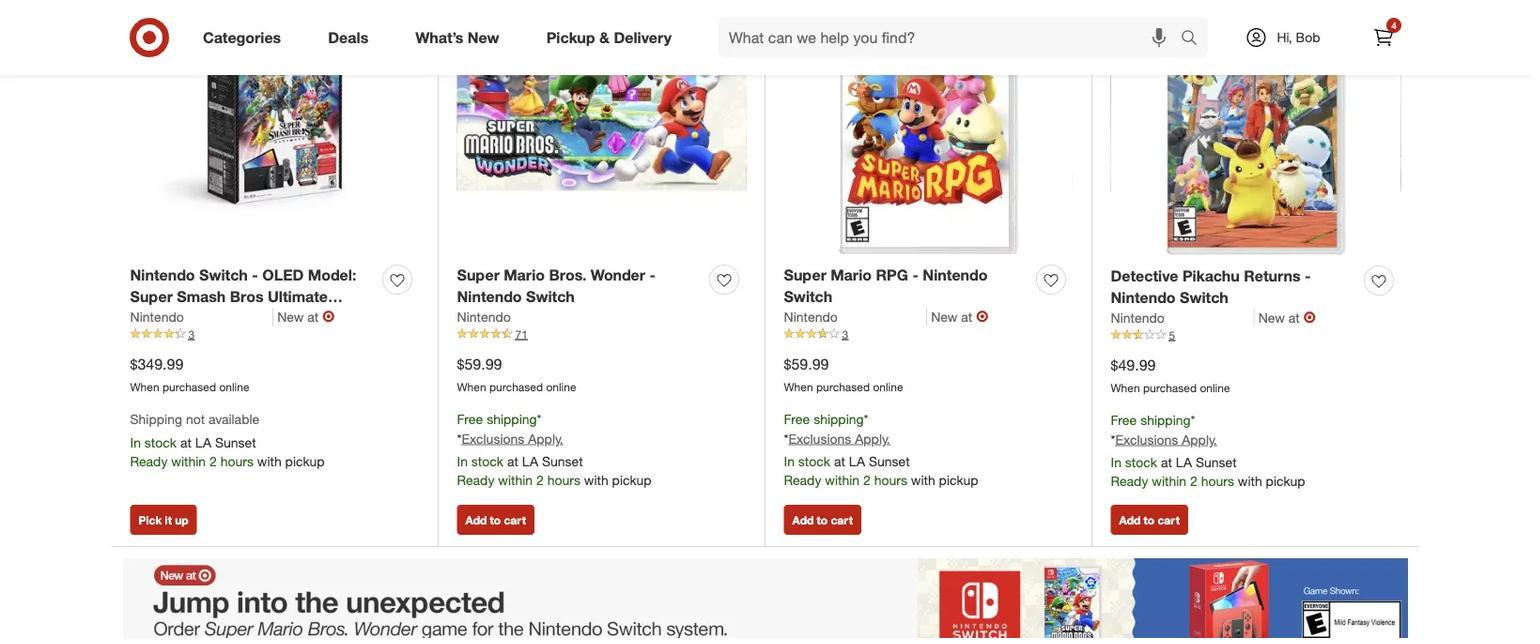 Task type: locate. For each thing, give the bounding box(es) containing it.
2 horizontal spatial super
[[784, 266, 827, 285]]

0 horizontal spatial to
[[490, 513, 501, 527]]

2 horizontal spatial add to cart
[[1119, 513, 1180, 527]]

cart
[[504, 513, 526, 527], [831, 513, 853, 527], [1158, 513, 1180, 527]]

stock for super mario bros. wonder - nintendo switch
[[471, 453, 504, 469]]

super mario rpg - nintendo switch image
[[784, 0, 1073, 254], [784, 0, 1073, 254]]

pick it up
[[139, 513, 189, 527]]

nintendo switch - oled model: super smash bros ultimate bundle link
[[130, 265, 375, 327]]

pickup inside shipping not available in stock at  la sunset ready within 2 hours with pickup
[[285, 453, 325, 469]]

when
[[130, 380, 159, 394], [457, 380, 486, 394], [784, 380, 813, 394], [1111, 381, 1140, 395]]

5 link
[[1111, 327, 1401, 344]]

nintendo inside nintendo switch - oled model: super smash bros ultimate bundle
[[130, 266, 195, 285]]

- inside nintendo switch - oled model: super smash bros ultimate bundle
[[252, 266, 258, 285]]

super left rpg
[[784, 266, 827, 285]]

0 horizontal spatial new at ¬
[[277, 308, 335, 326]]

1 3 link from the left
[[130, 327, 419, 343]]

cart for super mario bros. wonder - nintendo switch
[[504, 513, 526, 527]]

in for super mario rpg - nintendo switch
[[784, 453, 795, 469]]

what's new link
[[399, 17, 523, 58]]

2 for detective pikachu returns - nintendo switch
[[1190, 473, 1197, 489]]

mario for nintendo
[[504, 266, 545, 285]]

smash
[[177, 288, 226, 306]]

switch inside super mario rpg - nintendo switch
[[784, 288, 833, 306]]

with for super mario bros. wonder - nintendo switch
[[584, 472, 608, 488]]

1 cart from the left
[[504, 513, 526, 527]]

2 horizontal spatial new at ¬
[[1258, 309, 1316, 327]]

3
[[188, 327, 195, 342], [842, 327, 848, 342]]

2 horizontal spatial cart
[[1158, 513, 1180, 527]]

shipping for detective pikachu returns - nintendo switch
[[1141, 412, 1191, 428]]

super inside super mario rpg - nintendo switch
[[784, 266, 827, 285]]

when for detective pikachu returns - nintendo switch
[[1111, 381, 1140, 395]]

mario left rpg
[[831, 266, 872, 285]]

online inside '$349.99 when purchased online'
[[219, 380, 249, 394]]

new down super mario rpg - nintendo switch "link"
[[931, 309, 958, 325]]

super up bundle
[[130, 288, 173, 306]]

add to cart
[[465, 513, 526, 527], [792, 513, 853, 527], [1119, 513, 1180, 527]]

purchased inside $49.99 when purchased online
[[1143, 381, 1197, 395]]

within
[[171, 453, 206, 469], [498, 472, 533, 488], [825, 472, 860, 488], [1152, 473, 1187, 489]]

2 horizontal spatial free
[[1111, 412, 1137, 428]]

0 horizontal spatial add to cart
[[465, 513, 526, 527]]

mario inside super mario rpg - nintendo switch
[[831, 266, 872, 285]]

shipping for super mario bros. wonder - nintendo switch
[[487, 411, 537, 427]]

&
[[599, 28, 610, 47]]

online inside $49.99 when purchased online
[[1200, 381, 1230, 395]]

0 horizontal spatial free shipping * * exclusions apply. in stock at  la sunset ready within 2 hours with pickup
[[457, 411, 652, 488]]

0 horizontal spatial 3 link
[[130, 327, 419, 343]]

1 $59.99 from the left
[[457, 355, 502, 374]]

3 link down super mario rpg - nintendo switch "link"
[[784, 327, 1073, 343]]

1 to from the left
[[490, 513, 501, 527]]

pickup
[[285, 453, 325, 469], [612, 472, 652, 488], [939, 472, 978, 488], [1266, 473, 1305, 489]]

purchased
[[163, 380, 216, 394], [489, 380, 543, 394], [816, 380, 870, 394], [1143, 381, 1197, 395]]

- inside super mario rpg - nintendo switch
[[912, 266, 919, 285]]

$349.99 when purchased online
[[130, 355, 249, 394]]

super inside super mario bros. wonder - nintendo switch
[[457, 266, 500, 285]]

2 horizontal spatial exclusions apply. link
[[1115, 431, 1217, 448]]

3 add from the left
[[1119, 513, 1141, 527]]

stock for detective pikachu returns - nintendo switch
[[1125, 454, 1157, 470]]

3 link
[[130, 327, 419, 343], [784, 327, 1073, 343]]

hours for super mario bros. wonder - nintendo switch
[[547, 472, 580, 488]]

4 link
[[1363, 17, 1404, 58]]

hi,
[[1277, 29, 1292, 46]]

2
[[209, 453, 217, 469], [536, 472, 544, 488], [863, 472, 871, 488], [1190, 473, 1197, 489]]

super mario bros. wonder - nintendo switch image
[[457, 0, 746, 254], [457, 0, 746, 254]]

1 horizontal spatial exclusions apply. link
[[789, 431, 890, 447]]

nintendo link
[[130, 308, 273, 327], [457, 308, 511, 327], [784, 308, 927, 327], [1111, 309, 1255, 327]]

1 horizontal spatial to
[[817, 513, 828, 527]]

71
[[515, 327, 528, 342]]

new at ¬ for nintendo switch - oled model: super smash bros ultimate bundle
[[277, 308, 335, 326]]

stock
[[144, 434, 177, 451], [471, 453, 504, 469], [798, 453, 830, 469], [1125, 454, 1157, 470]]

free shipping * * exclusions apply. in stock at  la sunset ready within 2 hours with pickup
[[457, 411, 652, 488], [784, 411, 978, 488], [1111, 412, 1305, 489]]

in for super mario bros. wonder - nintendo switch
[[457, 453, 468, 469]]

new for nintendo switch - oled model: super smash bros ultimate bundle
[[277, 309, 304, 325]]

online
[[219, 380, 249, 394], [546, 380, 576, 394], [873, 380, 903, 394], [1200, 381, 1230, 395]]

0 horizontal spatial shipping
[[487, 411, 537, 427]]

0 horizontal spatial free
[[457, 411, 483, 427]]

nintendo link down super mario rpg - nintendo switch
[[784, 308, 927, 327]]

1 horizontal spatial add to cart button
[[784, 505, 861, 535]]

super inside nintendo switch - oled model: super smash bros ultimate bundle
[[130, 288, 173, 306]]

super for super mario rpg - nintendo switch
[[784, 266, 827, 285]]

shipping
[[130, 411, 182, 427]]

2 horizontal spatial free shipping * * exclusions apply. in stock at  la sunset ready within 2 hours with pickup
[[1111, 412, 1305, 489]]

nintendo link up '5'
[[1111, 309, 1255, 327]]

new for detective pikachu returns - nintendo switch
[[1258, 310, 1285, 326]]

0 horizontal spatial mario
[[504, 266, 545, 285]]

3 to from the left
[[1144, 513, 1155, 527]]

search button
[[1172, 17, 1218, 62]]

add
[[465, 513, 487, 527], [792, 513, 814, 527], [1119, 513, 1141, 527]]

add for super mario bros. wonder - nintendo switch
[[465, 513, 487, 527]]

3 cart from the left
[[1158, 513, 1180, 527]]

available
[[209, 411, 259, 427]]

¬ for detective pikachu returns - nintendo switch
[[1304, 309, 1316, 327]]

sunset
[[215, 434, 256, 451], [542, 453, 583, 469], [869, 453, 910, 469], [1196, 454, 1237, 470]]

returns
[[1244, 267, 1301, 285]]

free for detective pikachu returns - nintendo switch
[[1111, 412, 1137, 428]]

2 horizontal spatial add
[[1119, 513, 1141, 527]]

*
[[537, 411, 542, 427], [864, 411, 868, 427], [1191, 412, 1195, 428], [457, 431, 462, 447], [784, 431, 789, 447], [1111, 431, 1115, 448]]

¬
[[322, 308, 335, 326], [976, 308, 988, 326], [1304, 309, 1316, 327]]

new at ¬ up 5 link
[[1258, 309, 1316, 327]]

pickup & delivery
[[546, 28, 672, 47]]

new at ¬ down ultimate
[[277, 308, 335, 326]]

$59.99 when purchased online for switch
[[784, 355, 903, 394]]

1 horizontal spatial 3 link
[[784, 327, 1073, 343]]

new at ¬
[[277, 308, 335, 326], [931, 308, 988, 326], [1258, 309, 1316, 327]]

2 $59.99 from the left
[[784, 355, 829, 374]]

nintendo switch - oled model: super smash bros ultimate bundle image
[[130, 0, 419, 254], [130, 0, 419, 254]]

3 link for oled
[[130, 327, 419, 343]]

0 horizontal spatial apply.
[[528, 431, 563, 447]]

add to cart for super mario rpg - nintendo switch
[[792, 513, 853, 527]]

2 to from the left
[[817, 513, 828, 527]]

apply.
[[528, 431, 563, 447], [855, 431, 890, 447], [1182, 431, 1217, 448]]

2 cart from the left
[[831, 513, 853, 527]]

0 horizontal spatial $59.99
[[457, 355, 502, 374]]

exclusions apply. link
[[462, 431, 563, 447], [789, 431, 890, 447], [1115, 431, 1217, 448]]

in inside shipping not available in stock at  la sunset ready within 2 hours with pickup
[[130, 434, 141, 451]]

2 3 from the left
[[842, 327, 848, 342]]

- right rpg
[[912, 266, 919, 285]]

1 horizontal spatial cart
[[831, 513, 853, 527]]

2 horizontal spatial to
[[1144, 513, 1155, 527]]

la for super mario rpg - nintendo switch
[[849, 453, 865, 469]]

la
[[195, 434, 211, 451], [522, 453, 538, 469], [849, 453, 865, 469], [1176, 454, 1192, 470]]

deals link
[[312, 17, 392, 58]]

shipping not available in stock at  la sunset ready within 2 hours with pickup
[[130, 411, 325, 469]]

3 down the smash
[[188, 327, 195, 342]]

rpg
[[876, 266, 908, 285]]

detective
[[1111, 267, 1178, 285]]

2 add from the left
[[792, 513, 814, 527]]

wonder
[[591, 266, 645, 285]]

1 horizontal spatial ¬
[[976, 308, 988, 326]]

2 for super mario rpg - nintendo switch
[[863, 472, 871, 488]]

apply. for returns
[[1182, 431, 1217, 448]]

$49.99
[[1111, 356, 1156, 375]]

1 horizontal spatial exclusions
[[789, 431, 851, 447]]

ready
[[130, 453, 168, 469], [457, 472, 494, 488], [784, 472, 821, 488], [1111, 473, 1148, 489]]

detective pikachu returns - nintendo switch image
[[1111, 0, 1401, 255], [1111, 0, 1401, 255]]

0 horizontal spatial 3
[[188, 327, 195, 342]]

free shipping * * exclusions apply. in stock at  la sunset ready within 2 hours with pickup for bros.
[[457, 411, 652, 488]]

within inside shipping not available in stock at  la sunset ready within 2 hours with pickup
[[171, 453, 206, 469]]

to for super mario bros. wonder - nintendo switch
[[490, 513, 501, 527]]

1 horizontal spatial add
[[792, 513, 814, 527]]

pickup
[[546, 28, 595, 47]]

1 3 from the left
[[188, 327, 195, 342]]

nintendo inside detective pikachu returns - nintendo switch
[[1111, 289, 1176, 307]]

mario left bros. at the top of the page
[[504, 266, 545, 285]]

0 horizontal spatial $59.99 when purchased online
[[457, 355, 576, 394]]

1 horizontal spatial new at ¬
[[931, 308, 988, 326]]

- right wonder on the left top of the page
[[650, 266, 656, 285]]

2 mario from the left
[[831, 266, 872, 285]]

0 horizontal spatial add
[[465, 513, 487, 527]]

to
[[490, 513, 501, 527], [817, 513, 828, 527], [1144, 513, 1155, 527]]

1 horizontal spatial 3
[[842, 327, 848, 342]]

3 add to cart button from the left
[[1111, 505, 1188, 535]]

0 horizontal spatial cart
[[504, 513, 526, 527]]

pickup for detective pikachu returns - nintendo switch
[[1266, 473, 1305, 489]]

0 horizontal spatial exclusions
[[462, 431, 524, 447]]

ultimate
[[268, 288, 328, 306]]

shipping
[[487, 411, 537, 427], [814, 411, 864, 427], [1141, 412, 1191, 428]]

4
[[1391, 19, 1397, 31]]

mario inside super mario bros. wonder - nintendo switch
[[504, 266, 545, 285]]

$59.99
[[457, 355, 502, 374], [784, 355, 829, 374]]

$59.99 when purchased online for nintendo
[[457, 355, 576, 394]]

super
[[457, 266, 500, 285], [784, 266, 827, 285], [130, 288, 173, 306]]

add to cart button for detective pikachu returns - nintendo switch
[[1111, 505, 1188, 535]]

1 horizontal spatial apply.
[[855, 431, 890, 447]]

0 horizontal spatial exclusions apply. link
[[462, 431, 563, 447]]

within for super mario bros. wonder - nintendo switch
[[498, 472, 533, 488]]

nintendo inside super mario bros. wonder - nintendo switch
[[457, 288, 522, 306]]

1 horizontal spatial free
[[784, 411, 810, 427]]

2 3 link from the left
[[784, 327, 1073, 343]]

nintendo link down the smash
[[130, 308, 273, 327]]

- right the returns
[[1305, 267, 1311, 285]]

1 horizontal spatial mario
[[831, 266, 872, 285]]

nintendo
[[130, 266, 195, 285], [923, 266, 988, 285], [457, 288, 522, 306], [1111, 289, 1176, 307], [130, 309, 184, 325], [457, 309, 511, 325], [784, 309, 838, 325], [1111, 310, 1165, 326]]

bros
[[230, 288, 264, 306]]

new up 5 link
[[1258, 310, 1285, 326]]

switch
[[199, 266, 248, 285], [526, 288, 575, 306], [784, 288, 833, 306], [1180, 289, 1229, 307]]

2 add to cart button from the left
[[784, 505, 861, 535]]

-
[[252, 266, 258, 285], [650, 266, 656, 285], [912, 266, 919, 285], [1305, 267, 1311, 285]]

new down ultimate
[[277, 309, 304, 325]]

stock inside shipping not available in stock at  la sunset ready within 2 hours with pickup
[[144, 434, 177, 451]]

1 add to cart button from the left
[[457, 505, 534, 535]]

2 horizontal spatial ¬
[[1304, 309, 1316, 327]]

$59.99 when purchased online
[[457, 355, 576, 394], [784, 355, 903, 394]]

exclusions for super mario rpg - nintendo switch
[[789, 431, 851, 447]]

it
[[165, 513, 172, 527]]

sunset for detective pikachu returns - nintendo switch
[[1196, 454, 1237, 470]]

sunset inside shipping not available in stock at  la sunset ready within 2 hours with pickup
[[215, 434, 256, 451]]

new inside what's new link
[[468, 28, 499, 47]]

not
[[186, 411, 205, 427]]

at
[[307, 309, 319, 325], [961, 309, 972, 325], [1289, 310, 1300, 326], [180, 434, 192, 451], [507, 453, 518, 469], [834, 453, 845, 469], [1161, 454, 1172, 470]]

in
[[130, 434, 141, 451], [457, 453, 468, 469], [784, 453, 795, 469], [1111, 454, 1122, 470]]

0 horizontal spatial ¬
[[322, 308, 335, 326]]

2 $59.99 when purchased online from the left
[[784, 355, 903, 394]]

1 horizontal spatial $59.99 when purchased online
[[784, 355, 903, 394]]

super mario bros. wonder - nintendo switch
[[457, 266, 656, 306]]

add to cart button
[[457, 505, 534, 535], [784, 505, 861, 535], [1111, 505, 1188, 535]]

nintendo link down super mario bros. wonder - nintendo switch
[[457, 308, 511, 327]]

free shipping * * exclusions apply. in stock at  la sunset ready within 2 hours with pickup for returns
[[1111, 412, 1305, 489]]

3 link down ultimate
[[130, 327, 419, 343]]

3 for $59.99
[[842, 327, 848, 342]]

1 $59.99 when purchased online from the left
[[457, 355, 576, 394]]

super mario rpg - nintendo switch link
[[784, 265, 1029, 308]]

when inside '$349.99 when purchased online'
[[130, 380, 159, 394]]

new
[[468, 28, 499, 47], [277, 309, 304, 325], [931, 309, 958, 325], [1258, 310, 1285, 326]]

switch inside super mario bros. wonder - nintendo switch
[[526, 288, 575, 306]]

search
[[1172, 30, 1218, 48]]

0 horizontal spatial add to cart button
[[457, 505, 534, 535]]

2 horizontal spatial shipping
[[1141, 412, 1191, 428]]

switch inside nintendo switch - oled model: super smash bros ultimate bundle
[[199, 266, 248, 285]]

1 add to cart from the left
[[465, 513, 526, 527]]

1 horizontal spatial super
[[457, 266, 500, 285]]

exclusions apply. link for super mario rpg - nintendo switch
[[789, 431, 890, 447]]

when inside $49.99 when purchased online
[[1111, 381, 1140, 395]]

add to cart for super mario bros. wonder - nintendo switch
[[465, 513, 526, 527]]

2 horizontal spatial apply.
[[1182, 431, 1217, 448]]

exclusions for detective pikachu returns - nintendo switch
[[1115, 431, 1178, 448]]

0 horizontal spatial super
[[130, 288, 173, 306]]

1 horizontal spatial shipping
[[814, 411, 864, 427]]

new at ¬ for super mario rpg - nintendo switch
[[931, 308, 988, 326]]

3 down super mario rpg - nintendo switch
[[842, 327, 848, 342]]

deals
[[328, 28, 368, 47]]

up
[[175, 513, 189, 527]]

2 horizontal spatial add to cart button
[[1111, 505, 1188, 535]]

mario for switch
[[831, 266, 872, 285]]

1 horizontal spatial free shipping * * exclusions apply. in stock at  la sunset ready within 2 hours with pickup
[[784, 411, 978, 488]]

online for rpg
[[873, 380, 903, 394]]

what's
[[415, 28, 464, 47]]

- up bros
[[252, 266, 258, 285]]

3 for $349.99
[[188, 327, 195, 342]]

new right what's
[[468, 28, 499, 47]]

add for super mario rpg - nintendo switch
[[792, 513, 814, 527]]

within for detective pikachu returns - nintendo switch
[[1152, 473, 1187, 489]]

with
[[257, 453, 282, 469], [584, 472, 608, 488], [911, 472, 935, 488], [1238, 473, 1262, 489]]

2 inside shipping not available in stock at  la sunset ready within 2 hours with pickup
[[209, 453, 217, 469]]

mario
[[504, 266, 545, 285], [831, 266, 872, 285]]

new at ¬ down super mario rpg - nintendo switch
[[931, 308, 988, 326]]

1 horizontal spatial $59.99
[[784, 355, 829, 374]]

exclusions
[[462, 431, 524, 447], [789, 431, 851, 447], [1115, 431, 1178, 448]]

with for super mario rpg - nintendo switch
[[911, 472, 935, 488]]

3 add to cart from the left
[[1119, 513, 1180, 527]]

switch inside detective pikachu returns - nintendo switch
[[1180, 289, 1229, 307]]

2 horizontal spatial exclusions
[[1115, 431, 1178, 448]]

purchased inside '$349.99 when purchased online'
[[163, 380, 216, 394]]

$59.99 for super mario rpg - nintendo switch
[[784, 355, 829, 374]]

hours
[[220, 453, 254, 469], [547, 472, 580, 488], [874, 472, 907, 488], [1201, 473, 1234, 489]]

super left bros. at the top of the page
[[457, 266, 500, 285]]

1 mario from the left
[[504, 266, 545, 285]]

free
[[457, 411, 483, 427], [784, 411, 810, 427], [1111, 412, 1137, 428]]

2 add to cart from the left
[[792, 513, 853, 527]]

1 horizontal spatial add to cart
[[792, 513, 853, 527]]

1 add from the left
[[465, 513, 487, 527]]

detective pikachu returns - nintendo switch
[[1111, 267, 1311, 307]]



Task type: vqa. For each thing, say whether or not it's contained in the screenshot.
- inside the Detective Pikachu Returns - Nintendo Switch
yes



Task type: describe. For each thing, give the bounding box(es) containing it.
categories
[[203, 28, 281, 47]]

at inside shipping not available in stock at  la sunset ready within 2 hours with pickup
[[180, 434, 192, 451]]

cart for super mario rpg - nintendo switch
[[831, 513, 853, 527]]

add to cart for detective pikachu returns - nintendo switch
[[1119, 513, 1180, 527]]

pick
[[139, 513, 162, 527]]

new at ¬ for detective pikachu returns - nintendo switch
[[1258, 309, 1316, 327]]

$49.99 when purchased online
[[1111, 356, 1230, 395]]

with for detective pikachu returns - nintendo switch
[[1238, 473, 1262, 489]]

advertisement region
[[112, 559, 1419, 639]]

detective pikachu returns - nintendo switch link
[[1111, 266, 1357, 309]]

to for detective pikachu returns - nintendo switch
[[1144, 513, 1155, 527]]

stock for super mario rpg - nintendo switch
[[798, 453, 830, 469]]

online for -
[[219, 380, 249, 394]]

sunset for super mario rpg - nintendo switch
[[869, 453, 910, 469]]

exclusions for super mario bros. wonder - nintendo switch
[[462, 431, 524, 447]]

2 for super mario bros. wonder - nintendo switch
[[536, 472, 544, 488]]

71 link
[[457, 327, 746, 343]]

bundle
[[130, 309, 180, 327]]

la inside shipping not available in stock at  la sunset ready within 2 hours with pickup
[[195, 434, 211, 451]]

pikachu
[[1183, 267, 1240, 285]]

add for detective pikachu returns - nintendo switch
[[1119, 513, 1141, 527]]

nintendo switch - oled model: super smash bros ultimate bundle
[[130, 266, 356, 327]]

with inside shipping not available in stock at  la sunset ready within 2 hours with pickup
[[257, 453, 282, 469]]

free for super mario rpg - nintendo switch
[[784, 411, 810, 427]]

ready for super mario rpg - nintendo switch
[[784, 472, 821, 488]]

- inside super mario bros. wonder - nintendo switch
[[650, 266, 656, 285]]

categories link
[[187, 17, 305, 58]]

apply. for rpg
[[855, 431, 890, 447]]

ready for detective pikachu returns - nintendo switch
[[1111, 473, 1148, 489]]

shipping for super mario rpg - nintendo switch
[[814, 411, 864, 427]]

apply. for bros.
[[528, 431, 563, 447]]

what's new
[[415, 28, 499, 47]]

cart for detective pikachu returns - nintendo switch
[[1158, 513, 1180, 527]]

sunset for super mario bros. wonder - nintendo switch
[[542, 453, 583, 469]]

when for nintendo switch - oled model: super smash bros ultimate bundle
[[130, 380, 159, 394]]

purchased for detective pikachu returns - nintendo switch
[[1143, 381, 1197, 395]]

purchased for super mario bros. wonder - nintendo switch
[[489, 380, 543, 394]]

free for super mario bros. wonder - nintendo switch
[[457, 411, 483, 427]]

¬ for nintendo switch - oled model: super smash bros ultimate bundle
[[322, 308, 335, 326]]

purchased for nintendo switch - oled model: super smash bros ultimate bundle
[[163, 380, 216, 394]]

to for super mario rpg - nintendo switch
[[817, 513, 828, 527]]

nintendo link for detective
[[1111, 309, 1255, 327]]

bros.
[[549, 266, 587, 285]]

pickup for super mario rpg - nintendo switch
[[939, 472, 978, 488]]

3 link for -
[[784, 327, 1073, 343]]

purchased for super mario rpg - nintendo switch
[[816, 380, 870, 394]]

online for bros.
[[546, 380, 576, 394]]

hours for super mario rpg - nintendo switch
[[874, 472, 907, 488]]

super mario bros. wonder - nintendo switch link
[[457, 265, 702, 308]]

hours inside shipping not available in stock at  la sunset ready within 2 hours with pickup
[[220, 453, 254, 469]]

5
[[1169, 328, 1175, 342]]

new for super mario rpg - nintendo switch
[[931, 309, 958, 325]]

nintendo inside super mario rpg - nintendo switch
[[923, 266, 988, 285]]

pick it up button
[[130, 505, 197, 535]]

hi, bob
[[1277, 29, 1320, 46]]

la for detective pikachu returns - nintendo switch
[[1176, 454, 1192, 470]]

¬ for super mario rpg - nintendo switch
[[976, 308, 988, 326]]

add to cart button for super mario rpg - nintendo switch
[[784, 505, 861, 535]]

bob
[[1296, 29, 1320, 46]]

exclusions apply. link for super mario bros. wonder - nintendo switch
[[462, 431, 563, 447]]

model:
[[308, 266, 356, 285]]

$349.99
[[130, 355, 183, 374]]

super for super mario bros. wonder - nintendo switch
[[457, 266, 500, 285]]

oled
[[262, 266, 304, 285]]

What can we help you find? suggestions appear below search field
[[718, 17, 1186, 58]]

ready inside shipping not available in stock at  la sunset ready within 2 hours with pickup
[[130, 453, 168, 469]]

exclusions apply. link for detective pikachu returns - nintendo switch
[[1115, 431, 1217, 448]]

within for super mario rpg - nintendo switch
[[825, 472, 860, 488]]

super mario rpg - nintendo switch
[[784, 266, 988, 306]]

ready for super mario bros. wonder - nintendo switch
[[457, 472, 494, 488]]

hours for detective pikachu returns - nintendo switch
[[1201, 473, 1234, 489]]

nintendo link for super
[[784, 308, 927, 327]]

free shipping * * exclusions apply. in stock at  la sunset ready within 2 hours with pickup for rpg
[[784, 411, 978, 488]]

when for super mario bros. wonder - nintendo switch
[[457, 380, 486, 394]]

pickup & delivery link
[[530, 17, 695, 58]]

- inside detective pikachu returns - nintendo switch
[[1305, 267, 1311, 285]]

nintendo link for nintendo
[[130, 308, 273, 327]]

delivery
[[614, 28, 672, 47]]

online for returns
[[1200, 381, 1230, 395]]

la for super mario bros. wonder - nintendo switch
[[522, 453, 538, 469]]

when for super mario rpg - nintendo switch
[[784, 380, 813, 394]]

$59.99 for super mario bros. wonder - nintendo switch
[[457, 355, 502, 374]]

add to cart button for super mario bros. wonder - nintendo switch
[[457, 505, 534, 535]]

pickup for super mario bros. wonder - nintendo switch
[[612, 472, 652, 488]]

in for detective pikachu returns - nintendo switch
[[1111, 454, 1122, 470]]



